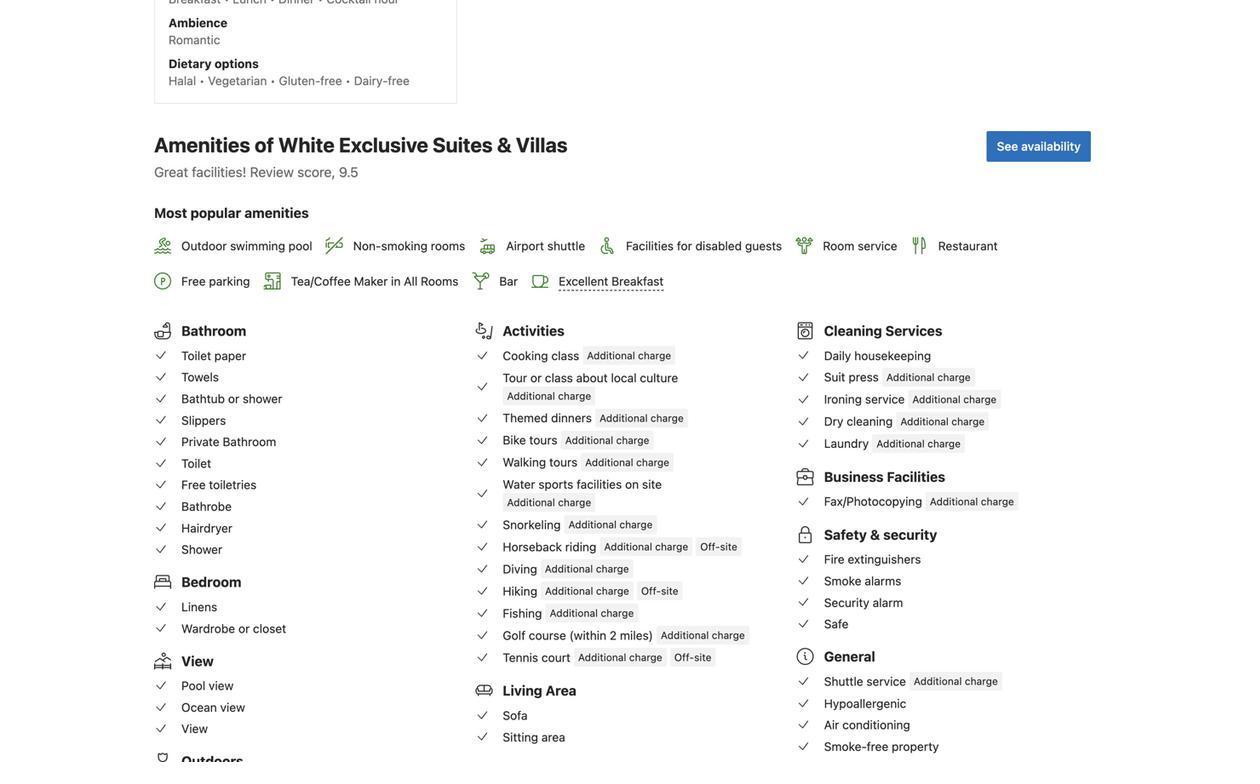 Task type: locate. For each thing, give the bounding box(es) containing it.
dry
[[824, 415, 844, 429]]

or for shower
[[228, 392, 239, 406]]

2 vertical spatial service
[[867, 675, 906, 689]]

1 horizontal spatial off-
[[674, 652, 694, 664]]

or inside 'tour or class about local culture additional charge'
[[531, 371, 542, 385]]

living area
[[503, 683, 577, 699]]

on
[[625, 478, 639, 492]]

property
[[892, 740, 939, 754]]

free up exclusive
[[388, 74, 410, 88]]

0 horizontal spatial •
[[199, 74, 205, 88]]

smoke-free property
[[824, 740, 939, 754]]

housekeeping
[[855, 349, 931, 363]]

review
[[250, 164, 294, 180]]

private
[[181, 435, 219, 449]]

or for class
[[531, 371, 542, 385]]

& inside amenities of white exclusive suites & villas great facilities! review score, 9.5
[[497, 133, 512, 157]]

charge inside water sports facilities on site additional charge
[[558, 497, 591, 509]]

2 vertical spatial off-
[[674, 652, 694, 664]]

tours up the sports
[[549, 455, 578, 470]]

or for closet
[[238, 622, 250, 636]]

2 free from the top
[[181, 478, 206, 492]]

view down the pool view
[[220, 701, 245, 715]]

tours for bike tours
[[529, 433, 558, 447]]

pool
[[181, 679, 205, 693]]

additional down 2
[[578, 652, 626, 664]]

view for pool view
[[209, 679, 234, 693]]

1 vertical spatial off-site
[[641, 585, 679, 597]]

1 vertical spatial bathroom
[[223, 435, 276, 449]]

shuttle
[[547, 239, 585, 253]]

non-
[[353, 239, 381, 253]]

&
[[497, 133, 512, 157], [870, 527, 880, 543]]

additional inside tennis court additional charge
[[578, 652, 626, 664]]

2 view from the top
[[181, 722, 208, 736]]

free left parking in the left top of the page
[[181, 274, 206, 288]]

additional right 'miles)'
[[661, 630, 709, 642]]

1 vertical spatial toilet
[[181, 457, 211, 471]]

0 vertical spatial free
[[181, 274, 206, 288]]

charge inside 'bike tours additional charge'
[[616, 434, 650, 446]]

bathroom down the shower
[[223, 435, 276, 449]]

site inside water sports facilities on site additional charge
[[642, 478, 662, 492]]

toilet down 'private' on the left bottom of the page
[[181, 457, 211, 471]]

1 vertical spatial service
[[865, 392, 905, 406]]

• left gluten- on the top left
[[270, 74, 276, 88]]

hiking
[[503, 584, 538, 598]]

& left villas
[[497, 133, 512, 157]]

charge inside laundry additional charge
[[928, 438, 961, 450]]

guests
[[745, 239, 782, 253]]

wardrobe
[[181, 622, 235, 636]]

smoking
[[381, 239, 428, 253]]

(within
[[569, 629, 607, 643]]

service down suit press additional charge in the right of the page
[[865, 392, 905, 406]]

additional up hiking additional charge
[[545, 563, 593, 575]]

2 vertical spatial off-site
[[674, 652, 712, 664]]

1 horizontal spatial •
[[270, 74, 276, 88]]

additional up facilities
[[585, 456, 633, 468]]

ironing service additional charge
[[824, 392, 997, 406]]

additional inside laundry additional charge
[[877, 438, 925, 450]]

toilet for toilet
[[181, 457, 211, 471]]

2
[[610, 629, 617, 643]]

service for shuttle
[[867, 675, 906, 689]]

ocean
[[181, 701, 217, 715]]

0 vertical spatial bathroom
[[181, 323, 246, 339]]

security
[[883, 527, 937, 543]]

0 vertical spatial &
[[497, 133, 512, 157]]

cooking class additional charge
[[503, 349, 671, 363]]

linens
[[181, 600, 217, 614]]

1 free from the top
[[181, 274, 206, 288]]

general
[[824, 649, 876, 665]]

additional down local
[[600, 412, 648, 424]]

exclusive
[[339, 133, 428, 157]]

daily housekeeping
[[824, 349, 931, 363]]

off-site for riding
[[700, 541, 738, 553]]

1 vertical spatial view
[[181, 722, 208, 736]]

paper
[[214, 349, 246, 363]]

additional up dry cleaning additional charge
[[913, 393, 961, 405]]

local
[[611, 371, 637, 385]]

2 toilet from the top
[[181, 457, 211, 471]]

for
[[677, 239, 692, 253]]

fire extinguishers
[[824, 553, 921, 567]]

additional up local
[[587, 350, 635, 362]]

additional up fishing additional charge
[[545, 585, 593, 597]]

rooms
[[421, 274, 459, 288]]

0 vertical spatial tours
[[529, 433, 558, 447]]

additional inside snorkeling additional charge
[[569, 519, 617, 531]]

additional right 'riding'
[[604, 541, 652, 553]]

0 vertical spatial class
[[551, 349, 579, 363]]

charge inside cooking class additional charge
[[638, 350, 671, 362]]

charge inside 'tour or class about local culture additional charge'
[[558, 390, 591, 402]]

0 vertical spatial view
[[181, 653, 214, 669]]

free up bathrobe
[[181, 478, 206, 492]]

water
[[503, 478, 535, 492]]

bike tours additional charge
[[503, 433, 650, 447]]

facilities up the fax/photocopying additional charge
[[887, 469, 946, 485]]

additional inside hiking additional charge
[[545, 585, 593, 597]]

or left the shower
[[228, 392, 239, 406]]

• left dairy-
[[345, 74, 351, 88]]

walking tours additional charge
[[503, 455, 670, 470]]

0 vertical spatial off-site
[[700, 541, 738, 553]]

0 horizontal spatial off-
[[641, 585, 661, 597]]

off-site
[[700, 541, 738, 553], [641, 585, 679, 597], [674, 652, 712, 664]]

1 vertical spatial off-
[[641, 585, 661, 597]]

off- for court
[[674, 652, 694, 664]]

toilet up towels
[[181, 349, 211, 363]]

additional inside golf course (within 2 miles) additional charge
[[661, 630, 709, 642]]

free for free toiletries
[[181, 478, 206, 492]]

or left closet
[[238, 622, 250, 636]]

wardrobe or closet
[[181, 622, 286, 636]]

additional up the 'property'
[[914, 676, 962, 688]]

1 vertical spatial free
[[181, 478, 206, 492]]

0 vertical spatial toilet
[[181, 349, 211, 363]]

amenities of white exclusive suites & villas great facilities! review score, 9.5
[[154, 133, 568, 180]]

0 vertical spatial off-
[[700, 541, 720, 553]]

additional down hiking additional charge
[[550, 608, 598, 619]]

tea/coffee maker in all rooms
[[291, 274, 459, 288]]

service for ironing
[[865, 392, 905, 406]]

0 horizontal spatial &
[[497, 133, 512, 157]]

site
[[642, 478, 662, 492], [720, 541, 738, 553], [661, 585, 679, 597], [694, 652, 712, 664]]

1 vertical spatial class
[[545, 371, 573, 385]]

view up pool
[[181, 653, 214, 669]]

class up about
[[551, 349, 579, 363]]

cooking
[[503, 349, 548, 363]]

tour or class about local culture additional charge
[[503, 371, 678, 402]]

tennis court additional charge
[[503, 651, 663, 665]]

security alarm
[[824, 596, 903, 610]]

sitting area
[[503, 730, 565, 744]]

popular
[[190, 205, 241, 221]]

shower
[[181, 543, 222, 557]]

off- for additional
[[641, 585, 661, 597]]

1 vertical spatial or
[[228, 392, 239, 406]]

0 vertical spatial service
[[858, 239, 898, 253]]

pool
[[289, 239, 312, 253]]

service right room
[[858, 239, 898, 253]]

free down conditioning on the right of the page
[[867, 740, 889, 754]]

slippers
[[181, 413, 226, 427]]

vegetarian
[[208, 74, 267, 88]]

facilities left for
[[626, 239, 674, 253]]

off-
[[700, 541, 720, 553], [641, 585, 661, 597], [674, 652, 694, 664]]

1 horizontal spatial facilities
[[887, 469, 946, 485]]

2 horizontal spatial •
[[345, 74, 351, 88]]

ambience
[[169, 16, 228, 30]]

shuttle
[[824, 675, 863, 689]]

business
[[824, 469, 884, 485]]

maker
[[354, 274, 388, 288]]

site for court
[[694, 652, 712, 664]]

class left about
[[545, 371, 573, 385]]

charge inside snorkeling additional charge
[[620, 519, 653, 531]]

service up hypoallergenic
[[867, 675, 906, 689]]

or right tour
[[531, 371, 542, 385]]

free parking
[[181, 274, 250, 288]]

view down ocean on the bottom of page
[[181, 722, 208, 736]]

additional down dry cleaning additional charge
[[877, 438, 925, 450]]

outdoor
[[181, 239, 227, 253]]

& up fire extinguishers
[[870, 527, 880, 543]]

excellent
[[559, 274, 608, 289]]

fishing additional charge
[[503, 606, 634, 621]]

service
[[858, 239, 898, 253], [865, 392, 905, 406], [867, 675, 906, 689]]

2 horizontal spatial off-
[[700, 541, 720, 553]]

view up ocean view
[[209, 679, 234, 693]]

toilet for toilet paper
[[181, 349, 211, 363]]

fax/photocopying
[[824, 495, 922, 509]]

cleaning
[[847, 415, 893, 429]]

• right halal
[[199, 74, 205, 88]]

1 vertical spatial tours
[[549, 455, 578, 470]]

0 vertical spatial facilities
[[626, 239, 674, 253]]

1 toilet from the top
[[181, 349, 211, 363]]

golf
[[503, 629, 526, 643]]

air conditioning
[[824, 718, 911, 732]]

towels
[[181, 370, 219, 384]]

additional down "ironing service additional charge"
[[901, 416, 949, 428]]

2 vertical spatial or
[[238, 622, 250, 636]]

class
[[551, 349, 579, 363], [545, 371, 573, 385]]

additional down water
[[507, 497, 555, 509]]

additional up horseback riding additional charge
[[569, 519, 617, 531]]

free left dairy-
[[320, 74, 342, 88]]

additional inside suit press additional charge
[[887, 371, 935, 383]]

additional up "ironing service additional charge"
[[887, 371, 935, 383]]

tours down "themed"
[[529, 433, 558, 447]]

•
[[199, 74, 205, 88], [270, 74, 276, 88], [345, 74, 351, 88]]

1 horizontal spatial free
[[388, 74, 410, 88]]

golf course (within 2 miles) additional charge
[[503, 629, 745, 643]]

0 vertical spatial or
[[531, 371, 542, 385]]

bathroom up toilet paper on the left of page
[[181, 323, 246, 339]]

extinguishers
[[848, 553, 921, 567]]

free for free parking
[[181, 274, 206, 288]]

facilities
[[577, 478, 622, 492]]

1 vertical spatial facilities
[[887, 469, 946, 485]]

additional up security
[[930, 496, 978, 508]]

airport shuttle
[[506, 239, 585, 253]]

class inside 'tour or class about local culture additional charge'
[[545, 371, 573, 385]]

1 vertical spatial &
[[870, 527, 880, 543]]

area
[[546, 683, 577, 699]]

charge inside tennis court additional charge
[[629, 652, 663, 664]]

additional inside 'bike tours additional charge'
[[565, 434, 613, 446]]

fire
[[824, 553, 845, 567]]

1 vertical spatial view
[[220, 701, 245, 715]]

additional up walking tours additional charge
[[565, 434, 613, 446]]

walking
[[503, 455, 546, 470]]

additional up "themed"
[[507, 390, 555, 402]]

0 vertical spatial view
[[209, 679, 234, 693]]

2 horizontal spatial free
[[867, 740, 889, 754]]



Task type: describe. For each thing, give the bounding box(es) containing it.
charge inside golf course (within 2 miles) additional charge
[[712, 630, 745, 642]]

charge inside "ironing service additional charge"
[[964, 393, 997, 405]]

charge inside the fax/photocopying additional charge
[[981, 496, 1014, 508]]

fax/photocopying additional charge
[[824, 495, 1014, 509]]

dinners
[[551, 411, 592, 425]]

additional inside diving additional charge
[[545, 563, 593, 575]]

room
[[823, 239, 855, 253]]

of
[[255, 133, 274, 157]]

snorkeling additional charge
[[503, 518, 653, 532]]

amenities
[[244, 205, 309, 221]]

charge inside horseback riding additional charge
[[655, 541, 688, 553]]

2 • from the left
[[270, 74, 276, 88]]

airport
[[506, 239, 544, 253]]

amenities
[[154, 133, 250, 157]]

laundry
[[824, 437, 869, 451]]

0 horizontal spatial free
[[320, 74, 342, 88]]

0 horizontal spatial facilities
[[626, 239, 674, 253]]

sitting
[[503, 730, 538, 744]]

see
[[997, 139, 1018, 153]]

most popular amenities
[[154, 205, 309, 221]]

horseback
[[503, 540, 562, 554]]

alarms
[[865, 574, 902, 588]]

additional inside horseback riding additional charge
[[604, 541, 652, 553]]

in
[[391, 274, 401, 288]]

suit
[[824, 370, 846, 384]]

site for riding
[[720, 541, 738, 553]]

restaurant
[[938, 239, 998, 253]]

parking
[[209, 274, 250, 288]]

charge inside fishing additional charge
[[601, 608, 634, 619]]

themed
[[503, 411, 548, 425]]

cleaning
[[824, 323, 882, 339]]

view for ocean view
[[220, 701, 245, 715]]

additional inside water sports facilities on site additional charge
[[507, 497, 555, 509]]

score,
[[297, 164, 335, 180]]

additional inside dry cleaning additional charge
[[901, 416, 949, 428]]

romantic
[[169, 33, 220, 47]]

sofa
[[503, 709, 528, 723]]

off-site for additional
[[641, 585, 679, 597]]

suites
[[433, 133, 493, 157]]

safe
[[824, 617, 849, 631]]

tours for walking tours
[[549, 455, 578, 470]]

shuttle service additional charge
[[824, 675, 998, 689]]

charge inside dry cleaning additional charge
[[952, 416, 985, 428]]

dietary
[[169, 57, 212, 71]]

additional inside 'themed dinners additional charge'
[[600, 412, 648, 424]]

additional inside cooking class additional charge
[[587, 350, 635, 362]]

charge inside shuttle service additional charge
[[965, 676, 998, 688]]

breakfast
[[612, 274, 664, 289]]

smoke alarms
[[824, 574, 902, 588]]

bathtub
[[181, 392, 225, 406]]

excellent breakfast
[[559, 274, 664, 289]]

alarm
[[873, 596, 903, 610]]

additional inside shuttle service additional charge
[[914, 676, 962, 688]]

toilet paper
[[181, 349, 246, 363]]

hairdryer
[[181, 521, 233, 535]]

cleaning services
[[824, 323, 943, 339]]

charge inside hiking additional charge
[[596, 585, 629, 597]]

all
[[404, 274, 418, 288]]

course
[[529, 629, 566, 643]]

see availability
[[997, 139, 1081, 153]]

off- for riding
[[700, 541, 720, 553]]

additional inside fishing additional charge
[[550, 608, 598, 619]]

charge inside 'themed dinners additional charge'
[[651, 412, 684, 424]]

themed dinners additional charge
[[503, 411, 684, 425]]

swimming
[[230, 239, 285, 253]]

charge inside suit press additional charge
[[938, 371, 971, 383]]

horseback riding additional charge
[[503, 540, 688, 554]]

1 • from the left
[[199, 74, 205, 88]]

dietary options halal • vegetarian • gluten-free • dairy-free
[[169, 57, 410, 88]]

1 view from the top
[[181, 653, 214, 669]]

air
[[824, 718, 839, 732]]

charge inside walking tours additional charge
[[636, 456, 670, 468]]

free toiletries
[[181, 478, 257, 492]]

disabled
[[696, 239, 742, 253]]

smoke-
[[824, 740, 867, 754]]

about
[[576, 371, 608, 385]]

ambience romantic
[[169, 16, 228, 47]]

availability
[[1022, 139, 1081, 153]]

shower
[[243, 392, 282, 406]]

diving
[[503, 562, 537, 576]]

private bathroom
[[181, 435, 276, 449]]

additional inside 'tour or class about local culture additional charge'
[[507, 390, 555, 402]]

safety & security
[[824, 527, 937, 543]]

room service
[[823, 239, 898, 253]]

hypoallergenic
[[824, 697, 907, 711]]

smoke
[[824, 574, 862, 588]]

facilities for disabled guests
[[626, 239, 782, 253]]

ocean view
[[181, 701, 245, 715]]

diving additional charge
[[503, 562, 629, 576]]

bar
[[499, 274, 518, 288]]

facilities!
[[192, 164, 246, 180]]

dairy-
[[354, 74, 388, 88]]

tea/coffee
[[291, 274, 351, 288]]

villas
[[516, 133, 568, 157]]

conditioning
[[843, 718, 911, 732]]

1 horizontal spatial &
[[870, 527, 880, 543]]

hiking additional charge
[[503, 584, 629, 598]]

safety
[[824, 527, 867, 543]]

3 • from the left
[[345, 74, 351, 88]]

court
[[542, 651, 571, 665]]

security
[[824, 596, 870, 610]]

additional inside "ironing service additional charge"
[[913, 393, 961, 405]]

bedroom
[[181, 574, 241, 590]]

white
[[278, 133, 335, 157]]

off-site for court
[[674, 652, 712, 664]]

miles)
[[620, 629, 653, 643]]

site for additional
[[661, 585, 679, 597]]

service for room
[[858, 239, 898, 253]]

additional inside the fax/photocopying additional charge
[[930, 496, 978, 508]]

daily
[[824, 349, 851, 363]]

closet
[[253, 622, 286, 636]]

additional inside walking tours additional charge
[[585, 456, 633, 468]]

charge inside diving additional charge
[[596, 563, 629, 575]]

area
[[542, 730, 565, 744]]

sports
[[539, 478, 574, 492]]

ironing
[[824, 392, 862, 406]]



Task type: vqa. For each thing, say whether or not it's contained in the screenshot.
Riyadh
no



